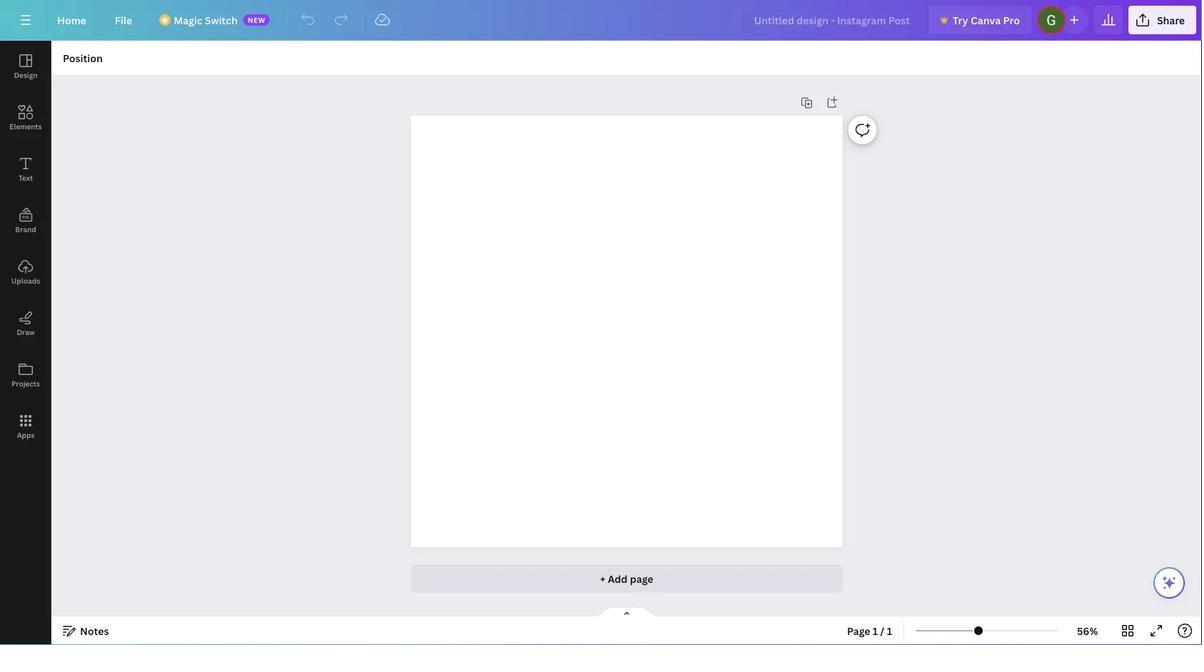 Task type: describe. For each thing, give the bounding box(es) containing it.
canva
[[971, 13, 1001, 27]]

pro
[[1004, 13, 1020, 27]]

main menu bar
[[0, 0, 1203, 41]]

position
[[63, 51, 103, 65]]

page
[[630, 572, 654, 586]]

magic
[[174, 13, 203, 27]]

draw button
[[0, 298, 51, 349]]

apps
[[17, 430, 35, 440]]

text button
[[0, 144, 51, 195]]

file button
[[103, 6, 144, 34]]

file
[[115, 13, 132, 27]]

uploads button
[[0, 247, 51, 298]]

projects button
[[0, 349, 51, 401]]

brand button
[[0, 195, 51, 247]]

Design title text field
[[743, 6, 923, 34]]

+ add page
[[600, 572, 654, 586]]

design button
[[0, 41, 51, 92]]

1 1 from the left
[[873, 624, 878, 638]]

brand
[[15, 224, 36, 234]]

canva assistant image
[[1161, 575, 1178, 592]]

+ add page button
[[411, 565, 843, 593]]

2 1 from the left
[[887, 624, 893, 638]]

side panel tab list
[[0, 41, 51, 452]]



Task type: locate. For each thing, give the bounding box(es) containing it.
page 1 / 1
[[847, 624, 893, 638]]

uploads
[[11, 276, 40, 285]]

draw
[[17, 327, 35, 337]]

add
[[608, 572, 628, 586]]

1 horizontal spatial 1
[[887, 624, 893, 638]]

new
[[248, 15, 266, 25]]

switch
[[205, 13, 238, 27]]

56% button
[[1065, 620, 1111, 642]]

show pages image
[[593, 607, 661, 618]]

1 right /
[[887, 624, 893, 638]]

notes button
[[57, 620, 115, 642]]

1 left /
[[873, 624, 878, 638]]

apps button
[[0, 401, 51, 452]]

try
[[953, 13, 969, 27]]

home link
[[46, 6, 98, 34]]

0 horizontal spatial 1
[[873, 624, 878, 638]]

page
[[847, 624, 871, 638]]

1
[[873, 624, 878, 638], [887, 624, 893, 638]]

elements button
[[0, 92, 51, 144]]

text
[[18, 173, 33, 183]]

try canva pro button
[[929, 6, 1032, 34]]

projects
[[11, 379, 40, 388]]

share
[[1158, 13, 1185, 27]]

magic switch
[[174, 13, 238, 27]]

share button
[[1129, 6, 1197, 34]]

elements
[[9, 121, 42, 131]]

+
[[600, 572, 606, 586]]

design
[[14, 70, 38, 80]]

56%
[[1078, 624, 1098, 638]]

notes
[[80, 624, 109, 638]]

try canva pro
[[953, 13, 1020, 27]]

home
[[57, 13, 86, 27]]

/
[[881, 624, 885, 638]]

position button
[[57, 46, 108, 69]]



Task type: vqa. For each thing, say whether or not it's contained in the screenshot.
File
yes



